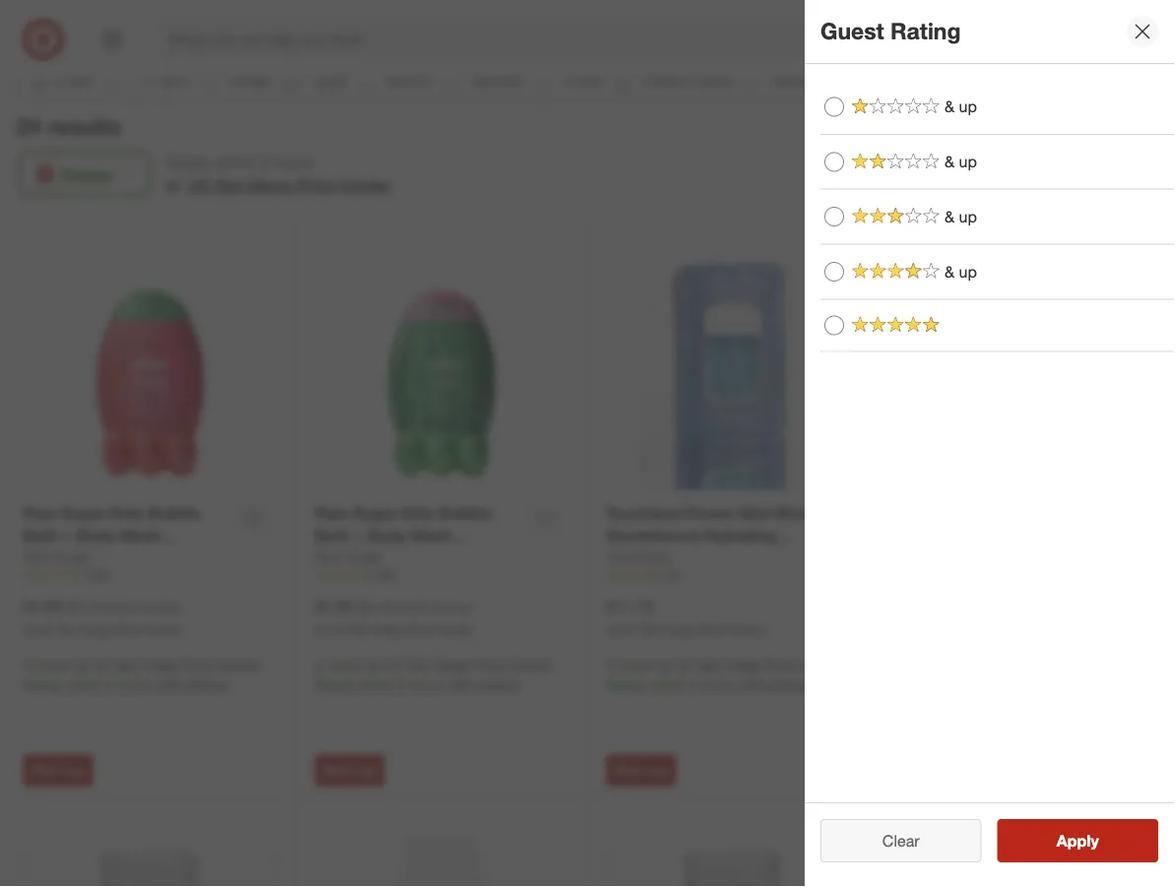 Task type: describe. For each thing, give the bounding box(es) containing it.
( for raw sugar kids bubble bath + body wash watermelon lemonade - 12 fl oz
[[357, 599, 361, 616]]

mist
[[739, 504, 771, 523]]

sort
[[160, 69, 190, 88]]

diego inside ready within 2 hours at uc san diego price center
[[249, 176, 293, 195]]

/fluid for lemonade
[[394, 599, 425, 616]]

stock for raw sugar kids bubble bath + body wash watermelon lemonade - 12 fl oz
[[330, 658, 363, 675]]

24
[[16, 113, 41, 140]]

hydrating
[[704, 526, 776, 546]]

pick it up button for raw sugar kids bubble bath + body wash watermelon lemonade - 12 fl oz
[[315, 756, 385, 787]]

raw sugar link for watermelon
[[315, 547, 382, 567]]

strawberry
[[23, 549, 107, 568]]

93
[[667, 568, 680, 583]]

pick it up for touchland power mist blue sandalwood hydrating hand sanitizer - 1 fl oz (500 sprays)
[[615, 764, 667, 779]]

within inside ready within 2 hours at uc san diego price center
[[215, 153, 256, 173]]

apply
[[1057, 831, 1099, 851]]

price button
[[548, 57, 618, 101]]

san inside ready within 2 hours at uc san diego price center
[[216, 176, 244, 195]]

ready for raw sugar kids bubble bath + body wash watermelon lemonade - 12 fl oz
[[315, 677, 354, 694]]

raw for raw sugar link for watermelon
[[315, 548, 342, 566]]

blue
[[776, 504, 809, 523]]

sprays)
[[606, 571, 662, 591]]

93 link
[[606, 567, 858, 584]]

lemonade
[[409, 549, 487, 568]]

sort button
[[115, 57, 207, 101]]

oz for raw sugar kids bubble bath + body wash watermelon lemonade - 12 fl oz
[[328, 571, 346, 591]]

price inside ready within 2 hours at uc san diego price center
[[297, 176, 336, 195]]

price inside '$11.79 at uc san diego price center'
[[698, 623, 725, 638]]

sustainability
[[772, 69, 866, 88]]

585 link
[[315, 567, 567, 584]]

pick it up button for touchland power mist blue sandalwood hydrating hand sanitizer - 1 fl oz (500 sprays)
[[606, 756, 676, 787]]

claims
[[870, 69, 918, 88]]

raw sugar for watermelon
[[315, 548, 382, 566]]

) for lemonade
[[467, 599, 471, 616]]

bath for watermelon
[[315, 526, 350, 546]]

+ for strawberry
[[63, 526, 72, 546]]

watermelon
[[315, 549, 404, 568]]

vanilla
[[111, 549, 159, 568]]

gender button
[[454, 57, 541, 101]]

in for touchland power mist blue sandalwood hydrating hand sanitizer - 1 fl oz (500 sprays)
[[606, 658, 617, 675]]

in for raw sugar kids bubble bath + body wash strawberry vanilla - 12 fl oz
[[23, 658, 34, 675]]

bubble for lemonade
[[439, 504, 492, 523]]

within for touchland power mist blue sandalwood hydrating hand sanitizer - 1 fl oz (500 sprays)
[[649, 677, 686, 694]]

search
[[911, 32, 958, 51]]

12 for vanilla
[[174, 549, 192, 568]]

pickup for touchland power mist blue sandalwood hydrating hand sanitizer - 1 fl oz (500 sprays)
[[769, 677, 810, 694]]

& for 1st & up radio from the bottom
[[945, 262, 955, 281]]

kids for vanilla
[[110, 504, 143, 523]]

at inside ready within 2 hours at uc san diego price center
[[165, 176, 180, 195]]

touchland power mist blue sandalwood hydrating hand sanitizer - 1 fl oz (500 sprays) link
[[606, 502, 812, 591]]

( for raw sugar kids bubble bath + body wash strawberry vanilla - 12 fl oz
[[65, 599, 69, 616]]

pick it up button for raw sugar kids bubble bath + body wash strawberry vanilla - 12 fl oz
[[23, 756, 93, 787]]

guest rating
[[820, 17, 961, 45]]

sustainability claims and certifications button
[[755, 57, 1064, 101]]

it for touchland power mist blue sandalwood hydrating hand sanitizer - 1 fl oz (500 sprays)
[[643, 764, 650, 779]]

type
[[312, 69, 346, 88]]

guest rating dialog
[[805, 0, 1174, 886]]

1209 link
[[23, 567, 275, 584]]

ounce for vanilla
[[137, 599, 175, 616]]

at down watermelon
[[315, 623, 325, 638]]

stock for raw sugar kids bubble bath + body wash strawberry vanilla - 12 fl oz
[[38, 658, 72, 675]]

- for vanilla
[[164, 549, 170, 568]]

kids for lemonade
[[401, 504, 435, 523]]

certifications
[[954, 69, 1048, 88]]

search button
[[911, 18, 958, 65]]

fl for raw sugar kids bubble bath + body wash watermelon lemonade - 12 fl oz
[[315, 571, 324, 591]]

2 for raw sugar kids bubble bath + body wash strawberry vanilla - 12 fl oz
[[106, 677, 114, 694]]

585
[[376, 568, 395, 583]]

sandalwood
[[606, 526, 699, 546]]

raw for the raw sugar kids bubble bath + body wash strawberry vanilla - 12 fl oz link
[[23, 504, 56, 523]]

$4.99 for raw sugar kids bubble bath + body wash strawberry vanilla - 12 fl oz
[[23, 597, 62, 616]]

oz inside touchland power mist blue sandalwood hydrating hand sanitizer - 1 fl oz (500 sprays)
[[758, 549, 775, 568]]

raw sugar kids bubble bath + body wash watermelon lemonade - 12 fl oz
[[315, 504, 520, 591]]

& for & up option
[[945, 207, 955, 226]]

sanitizer
[[650, 549, 716, 568]]

& for 3rd & up radio from the bottom
[[945, 97, 955, 116]]

filter
[[58, 69, 93, 88]]

$4.99 ( $0.42 /fluid ounce ) at uc san diego price center for watermelon
[[315, 597, 473, 638]]

& up for & up option
[[945, 207, 977, 226]]

raw for strawberry's raw sugar link
[[23, 548, 50, 566]]

1 & up radio from the top
[[824, 97, 844, 117]]

raw for raw sugar kids bubble bath + body wash watermelon lemonade - 12 fl oz link
[[315, 504, 348, 523]]

diego inside '$11.79 at uc san diego price center'
[[664, 623, 695, 638]]

at down 1209
[[76, 658, 88, 675]]

- for lemonade
[[491, 549, 498, 568]]

within for raw sugar kids bubble bath + body wash strawberry vanilla - 12 fl oz
[[66, 677, 103, 694]]

pick for raw sugar kids bubble bath + body wash watermelon lemonade - 12 fl oz
[[324, 764, 348, 779]]

12 for lemonade
[[502, 549, 520, 568]]

& up radio
[[824, 207, 844, 227]]

raw sugar kids bubble bath + body wash watermelon lemonade - 12 fl oz link
[[315, 502, 521, 591]]

bath for strawberry
[[23, 526, 58, 546]]

ready for raw sugar kids bubble bath + body wash strawberry vanilla - 12 fl oz
[[23, 677, 62, 694]]

sugar up 1209
[[54, 548, 91, 566]]

sustainability claims and certifications
[[772, 69, 1048, 88]]

pickup button
[[20, 153, 150, 196]]

rating
[[890, 17, 961, 45]]



Task type: vqa. For each thing, say whether or not it's contained in the screenshot.
Sugar related to "Raw Sugar Kids Bubble Bath + Body Wash Strawberry Vanilla - 12 fl oz" link
yes



Task type: locate. For each thing, give the bounding box(es) containing it.
(
[[65, 599, 69, 616], [357, 599, 361, 616]]

1 horizontal spatial $4.99 ( $0.42 /fluid ounce ) at uc san diego price center
[[315, 597, 473, 638]]

native deodorant - honey & saguaro - scented - 2.65oz image
[[606, 819, 858, 886], [606, 819, 858, 886]]

ready inside ready within 2 hours at uc san diego price center
[[165, 153, 210, 173]]

2 horizontal spatial pickup
[[769, 677, 810, 694]]

- right 'lemonade'
[[491, 549, 498, 568]]

3 & up from the top
[[945, 207, 977, 226]]

1 pick from the left
[[32, 764, 56, 779]]

3 - from the left
[[720, 549, 726, 568]]

4 & from the top
[[945, 262, 955, 281]]

- left 1
[[720, 549, 726, 568]]

&
[[945, 97, 955, 116], [945, 152, 955, 171], [945, 207, 955, 226], [945, 262, 955, 281]]

( down watermelon
[[357, 599, 361, 616]]

touchland for touchland
[[606, 548, 669, 566]]

1209
[[84, 568, 111, 583]]

wash for vanilla
[[119, 526, 160, 546]]

4 & up from the top
[[945, 262, 977, 281]]

in for raw sugar kids bubble bath + body wash watermelon lemonade - 12 fl oz
[[315, 658, 326, 675]]

with for raw sugar kids bubble bath + body wash strawberry vanilla - 12 fl oz
[[156, 677, 182, 694]]

1 horizontal spatial bath
[[315, 526, 350, 546]]

ounce down 585 link
[[429, 599, 467, 616]]

fl for raw sugar kids bubble bath + body wash strawberry vanilla - 12 fl oz
[[196, 549, 206, 568]]

2 /fluid from the left
[[394, 599, 425, 616]]

bath inside raw sugar kids bubble bath + body wash watermelon lemonade - 12 fl oz
[[315, 526, 350, 546]]

bath up watermelon
[[315, 526, 350, 546]]

1 horizontal spatial with
[[448, 677, 474, 694]]

2 horizontal spatial pick
[[615, 764, 639, 779]]

oz inside raw sugar kids bubble bath + body wash watermelon lemonade - 12 fl oz
[[328, 571, 346, 591]]

2 horizontal spatial -
[[720, 549, 726, 568]]

wash inside raw sugar kids bubble bath + body wash strawberry vanilla - 12 fl oz
[[119, 526, 160, 546]]

pick for raw sugar kids bubble bath + body wash strawberry vanilla - 12 fl oz
[[32, 764, 56, 779]]

2 + from the left
[[354, 526, 364, 546]]

pick it up for raw sugar kids bubble bath + body wash watermelon lemonade - 12 fl oz
[[324, 764, 376, 779]]

2 $4.99 ( $0.42 /fluid ounce ) at uc san diego price center from the left
[[315, 597, 473, 638]]

0 horizontal spatial $0.42
[[69, 599, 103, 616]]

1 bubble from the left
[[147, 504, 200, 523]]

0 horizontal spatial stock
[[38, 658, 72, 675]]

wash up 'lemonade'
[[411, 526, 451, 546]]

2 wash from the left
[[411, 526, 451, 546]]

body inside raw sugar kids bubble bath + body wash watermelon lemonade - 12 fl oz
[[368, 526, 406, 546]]

ounce for lemonade
[[429, 599, 467, 616]]

apply button
[[997, 819, 1158, 863]]

fl inside raw sugar kids bubble bath + body wash watermelon lemonade - 12 fl oz
[[315, 571, 324, 591]]

0 horizontal spatial in stock at  uc san diego price center ready within 2 hours with pickup
[[23, 658, 260, 694]]

pick it up button
[[23, 756, 93, 787], [315, 756, 385, 787], [606, 756, 676, 787]]

body
[[76, 526, 115, 546], [368, 526, 406, 546]]

touchland for touchland power mist blue sandalwood hydrating hand sanitizer - 1 fl oz (500 sprays)
[[606, 504, 683, 523]]

fl right 1
[[744, 549, 753, 568]]

2 pickup from the left
[[477, 677, 519, 694]]

1 & up from the top
[[945, 97, 977, 116]]

) down 1209 link
[[175, 599, 179, 616]]

2 raw sugar link from the left
[[315, 547, 382, 567]]

raw sugar link up 1209
[[23, 547, 91, 567]]

kids up 'lemonade'
[[401, 504, 435, 523]]

& up
[[945, 97, 977, 116], [945, 152, 977, 171], [945, 207, 977, 226], [945, 262, 977, 281]]

$4.99 ( $0.42 /fluid ounce ) at uc san diego price center
[[23, 597, 181, 638], [315, 597, 473, 638]]

ounce down 1209 link
[[137, 599, 175, 616]]

2 ) from the left
[[467, 599, 471, 616]]

$4.99 ( $0.42 /fluid ounce ) at uc san diego price center down '585'
[[315, 597, 473, 638]]

0 horizontal spatial pick
[[32, 764, 56, 779]]

at down '$11.79 at uc san diego price center'
[[659, 658, 671, 675]]

3 in from the left
[[606, 658, 617, 675]]

0 horizontal spatial -
[[164, 549, 170, 568]]

fl down watermelon
[[315, 571, 324, 591]]

1
[[731, 549, 740, 568]]

/fluid
[[103, 599, 133, 616], [394, 599, 425, 616]]

bubble
[[147, 504, 200, 523], [439, 504, 492, 523]]

body for watermelon
[[368, 526, 406, 546]]

guest
[[820, 17, 884, 45]]

3 pick it up button from the left
[[606, 756, 676, 787]]

0 vertical spatial touchland
[[606, 504, 683, 523]]

2 & from the top
[[945, 152, 955, 171]]

2 for touchland power mist blue sandalwood hydrating hand sanitizer - 1 fl oz (500 sprays)
[[689, 677, 697, 694]]

2 inside ready within 2 hours at uc san diego price center
[[260, 153, 269, 173]]

0 horizontal spatial $4.99 ( $0.42 /fluid ounce ) at uc san diego price center
[[23, 597, 181, 638]]

0 horizontal spatial /fluid
[[103, 599, 133, 616]]

0 horizontal spatial wash
[[119, 526, 160, 546]]

in
[[23, 658, 34, 675], [315, 658, 326, 675], [606, 658, 617, 675]]

$4.99 down strawberry
[[23, 597, 62, 616]]

body inside raw sugar kids bubble bath + body wash strawberry vanilla - 12 fl oz
[[76, 526, 115, 546]]

1 in from the left
[[23, 658, 34, 675]]

native body wash - desert grass & sandalwood - 18 fl oz image
[[898, 819, 1151, 886], [898, 819, 1151, 886]]

clear button
[[820, 819, 982, 863]]

native body wash - honey & saguaro - scented - 18 fl oz image
[[315, 819, 567, 886], [315, 819, 567, 886]]

2 $0.42 from the left
[[361, 599, 394, 616]]

( down strawberry
[[65, 599, 69, 616]]

/fluid down '585'
[[394, 599, 425, 616]]

& up radio up & up option
[[824, 152, 844, 172]]

touchland up the sprays) on the bottom
[[606, 548, 669, 566]]

$4.99 ( $0.42 /fluid ounce ) at uc san diego price center for strawberry
[[23, 597, 181, 638]]

pickup for raw sugar kids bubble bath + body wash strawberry vanilla - 12 fl oz
[[186, 677, 227, 694]]

2 raw sugar from the left
[[315, 548, 382, 566]]

health facts button
[[626, 57, 747, 101]]

1 it from the left
[[60, 764, 67, 779]]

) down 585 link
[[467, 599, 471, 616]]

What can we help you find? suggestions appear below search field
[[158, 18, 925, 61]]

sugar
[[61, 504, 105, 523], [352, 504, 397, 523], [54, 548, 91, 566], [346, 548, 382, 566]]

2 - from the left
[[491, 549, 498, 568]]

raw sugar kids bubble bath + body wash watermelon lemonade - 12 fl oz image
[[315, 239, 567, 491], [315, 239, 567, 491]]

1 horizontal spatial in
[[315, 658, 326, 675]]

1 pick it up from the left
[[32, 764, 84, 779]]

2 horizontal spatial pick it up button
[[606, 756, 676, 787]]

$4.99 down watermelon
[[315, 597, 353, 616]]

sugar up watermelon
[[352, 504, 397, 523]]

0 horizontal spatial oz
[[210, 549, 228, 568]]

and
[[923, 69, 949, 88]]

uc inside ready within 2 hours at uc san diego price center
[[188, 176, 211, 195]]

1 horizontal spatial bubble
[[439, 504, 492, 523]]

0 horizontal spatial raw sugar
[[23, 548, 91, 566]]

1 pickup from the left
[[186, 677, 227, 694]]

0 vertical spatial & up radio
[[824, 97, 844, 117]]

$0.42
[[69, 599, 103, 616], [361, 599, 394, 616]]

2 horizontal spatial in
[[606, 658, 617, 675]]

1 ounce from the left
[[137, 599, 175, 616]]

$0.42 for watermelon
[[361, 599, 394, 616]]

)
[[175, 599, 179, 616], [467, 599, 471, 616]]

bath inside raw sugar kids bubble bath + body wash strawberry vanilla - 12 fl oz
[[23, 526, 58, 546]]

1 horizontal spatial fl
[[315, 571, 324, 591]]

) for vanilla
[[175, 599, 179, 616]]

1 horizontal spatial pick
[[324, 764, 348, 779]]

$11.79 at uc san diego price center
[[606, 597, 764, 638]]

raw sugar link for strawberry
[[23, 547, 91, 567]]

hours
[[274, 153, 313, 173], [118, 677, 153, 694], [409, 677, 444, 694], [701, 677, 736, 694]]

2 horizontal spatial in stock at  uc san diego price center ready within 2 hours with pickup
[[606, 658, 843, 694]]

& up for second & up radio
[[945, 152, 977, 171]]

1 horizontal spatial body
[[368, 526, 406, 546]]

raw sugar kids bubble bath + body wash strawberry vanilla - 12 fl oz
[[23, 504, 228, 568]]

raw sugar up '585'
[[315, 548, 382, 566]]

1 kids from the left
[[110, 504, 143, 523]]

2 vertical spatial & up radio
[[824, 262, 844, 282]]

none radio inside guest rating dialog
[[824, 316, 844, 335]]

oz
[[210, 549, 228, 568], [758, 549, 775, 568], [328, 571, 346, 591]]

2 in from the left
[[315, 658, 326, 675]]

clear
[[882, 831, 920, 851]]

1 horizontal spatial raw sugar
[[315, 548, 382, 566]]

1 horizontal spatial it
[[351, 764, 358, 779]]

0 horizontal spatial raw sugar link
[[23, 547, 91, 567]]

12
[[174, 549, 192, 568], [502, 549, 520, 568]]

with for touchland power mist blue sandalwood hydrating hand sanitizer - 1 fl oz (500 sprays)
[[740, 677, 765, 694]]

health facts
[[642, 69, 731, 88]]

wash for lemonade
[[411, 526, 451, 546]]

1 horizontal spatial kids
[[401, 504, 435, 523]]

fl inside touchland power mist blue sandalwood hydrating hand sanitizer - 1 fl oz (500 sprays)
[[744, 549, 753, 568]]

None radio
[[824, 316, 844, 335]]

hours for raw sugar kids bubble bath + body wash strawberry vanilla - 12 fl oz
[[118, 677, 153, 694]]

2 horizontal spatial stock
[[621, 658, 655, 675]]

/fluid down 1209
[[103, 599, 133, 616]]

$0.42 down 1209
[[69, 599, 103, 616]]

2 12 from the left
[[502, 549, 520, 568]]

3 pick from the left
[[615, 764, 639, 779]]

price inside button
[[565, 69, 601, 88]]

1 horizontal spatial $4.99
[[315, 597, 353, 616]]

raw sugar link up '585'
[[315, 547, 382, 567]]

1 with from the left
[[156, 677, 182, 694]]

at down strawberry
[[23, 623, 33, 638]]

0 horizontal spatial )
[[175, 599, 179, 616]]

12 inside raw sugar kids bubble bath + body wash watermelon lemonade - 12 fl oz
[[502, 549, 520, 568]]

bubble inside raw sugar kids bubble bath + body wash watermelon lemonade - 12 fl oz
[[439, 504, 492, 523]]

- inside raw sugar kids bubble bath + body wash watermelon lemonade - 12 fl oz
[[491, 549, 498, 568]]

ounce
[[137, 599, 175, 616], [429, 599, 467, 616]]

in stock at  uc san diego price center ready within 2 hours with pickup
[[23, 658, 260, 694], [315, 658, 552, 694], [606, 658, 843, 694]]

1 horizontal spatial raw sugar link
[[315, 547, 382, 567]]

1 horizontal spatial /fluid
[[394, 599, 425, 616]]

wash up vanilla
[[119, 526, 160, 546]]

san
[[216, 176, 244, 195], [57, 623, 77, 638], [348, 623, 369, 638], [640, 623, 661, 638], [115, 658, 139, 675], [407, 658, 431, 675], [698, 658, 722, 675]]

1 vertical spatial & up radio
[[824, 152, 844, 172]]

(500
[[780, 549, 811, 568]]

0 horizontal spatial fl
[[196, 549, 206, 568]]

0 horizontal spatial kids
[[110, 504, 143, 523]]

pick it up for raw sugar kids bubble bath + body wash strawberry vanilla - 12 fl oz
[[32, 764, 84, 779]]

touchland up sandalwood
[[606, 504, 683, 523]]

bubble up vanilla
[[147, 504, 200, 523]]

3 stock from the left
[[621, 658, 655, 675]]

2 horizontal spatial with
[[740, 677, 765, 694]]

in stock at  uc san diego price center ready within 2 hours with pickup for lemonade
[[315, 658, 552, 694]]

2 horizontal spatial fl
[[744, 549, 753, 568]]

0 horizontal spatial pick it up button
[[23, 756, 93, 787]]

brand button
[[370, 57, 446, 101]]

ready for touchland power mist blue sandalwood hydrating hand sanitizer - 1 fl oz (500 sprays)
[[606, 677, 646, 694]]

sugar up strawberry
[[61, 504, 105, 523]]

bath up strawberry
[[23, 526, 58, 546]]

wash
[[119, 526, 160, 546], [411, 526, 451, 546]]

1 + from the left
[[63, 526, 72, 546]]

3 pick it up from the left
[[615, 764, 667, 779]]

+ up strawberry
[[63, 526, 72, 546]]

1 ( from the left
[[65, 599, 69, 616]]

oz down watermelon
[[328, 571, 346, 591]]

touchland inside touchland power mist blue sandalwood hydrating hand sanitizer - 1 fl oz (500 sprays)
[[606, 504, 683, 523]]

hours for touchland power mist blue sandalwood hydrating hand sanitizer - 1 fl oz (500 sprays)
[[701, 677, 736, 694]]

1 bath from the left
[[23, 526, 58, 546]]

kids
[[110, 504, 143, 523], [401, 504, 435, 523]]

center
[[340, 176, 391, 195], [145, 623, 181, 638], [437, 623, 473, 638], [728, 623, 764, 638], [218, 658, 260, 675], [510, 658, 552, 675], [801, 658, 843, 675]]

1 horizontal spatial ounce
[[429, 599, 467, 616]]

1 horizontal spatial wash
[[411, 526, 451, 546]]

raw sugar for strawberry
[[23, 548, 91, 566]]

oz inside raw sugar kids bubble bath + body wash strawberry vanilla - 12 fl oz
[[210, 549, 228, 568]]

ready within 2 hours at uc san diego price center
[[165, 153, 391, 195]]

in stock at  uc san diego price center ready within 2 hours with pickup for 1
[[606, 658, 843, 694]]

0 horizontal spatial ounce
[[137, 599, 175, 616]]

+ up watermelon
[[354, 526, 364, 546]]

2 bath from the left
[[315, 526, 350, 546]]

within
[[215, 153, 256, 173], [66, 677, 103, 694], [358, 677, 394, 694], [649, 677, 686, 694]]

1 wash from the left
[[119, 526, 160, 546]]

2 $4.99 from the left
[[315, 597, 353, 616]]

2 for raw sugar kids bubble bath + body wash watermelon lemonade - 12 fl oz
[[398, 677, 406, 694]]

2 body from the left
[[368, 526, 406, 546]]

+ for watermelon
[[354, 526, 364, 546]]

2 pick from the left
[[324, 764, 348, 779]]

3 & up radio from the top
[[824, 262, 844, 282]]

1 horizontal spatial stock
[[330, 658, 363, 675]]

1 pick it up button from the left
[[23, 756, 93, 787]]

24 results
[[16, 113, 120, 140]]

hand
[[606, 549, 646, 568]]

$11.79
[[606, 597, 653, 616]]

- inside touchland power mist blue sandalwood hydrating hand sanitizer - 1 fl oz (500 sprays)
[[720, 549, 726, 568]]

0 horizontal spatial bath
[[23, 526, 58, 546]]

0 horizontal spatial in
[[23, 658, 34, 675]]

$4.99
[[23, 597, 62, 616], [315, 597, 353, 616]]

-
[[164, 549, 170, 568], [491, 549, 498, 568], [720, 549, 726, 568]]

1 12 from the left
[[174, 549, 192, 568]]

& for second & up radio
[[945, 152, 955, 171]]

raw
[[23, 504, 56, 523], [315, 504, 348, 523], [23, 548, 50, 566], [315, 548, 342, 566]]

0 horizontal spatial with
[[156, 677, 182, 694]]

1 touchland from the top
[[606, 504, 683, 523]]

within for raw sugar kids bubble bath + body wash watermelon lemonade - 12 fl oz
[[358, 677, 394, 694]]

1 /fluid from the left
[[103, 599, 133, 616]]

touchland power mist blue sandalwood hydrating hand sanitizer - 1 fl oz (500 sprays) image
[[606, 239, 858, 491], [606, 239, 858, 491]]

with for raw sugar kids bubble bath + body wash watermelon lemonade - 12 fl oz
[[448, 677, 474, 694]]

up
[[959, 97, 977, 116], [959, 152, 977, 171], [959, 207, 977, 226], [959, 262, 977, 281], [70, 764, 84, 779], [362, 764, 376, 779], [653, 764, 667, 779]]

pick for touchland power mist blue sandalwood hydrating hand sanitizer - 1 fl oz (500 sprays)
[[615, 764, 639, 779]]

center inside '$11.79 at uc san diego price center'
[[728, 623, 764, 638]]

pick it up
[[32, 764, 84, 779], [324, 764, 376, 779], [615, 764, 667, 779]]

pickup
[[61, 165, 112, 184]]

at inside '$11.79 at uc san diego price center'
[[606, 623, 616, 638]]

1 - from the left
[[164, 549, 170, 568]]

0 horizontal spatial pickup
[[186, 677, 227, 694]]

1 vertical spatial touchland
[[606, 548, 669, 566]]

$0.42 down '585'
[[361, 599, 394, 616]]

0 horizontal spatial +
[[63, 526, 72, 546]]

uc inside '$11.79 at uc san diego price center'
[[620, 623, 637, 638]]

3 with from the left
[[740, 677, 765, 694]]

kids inside raw sugar kids bubble bath + body wash watermelon lemonade - 12 fl oz
[[401, 504, 435, 523]]

2 bubble from the left
[[439, 504, 492, 523]]

it for raw sugar kids bubble bath + body wash watermelon lemonade - 12 fl oz
[[351, 764, 358, 779]]

raw inside raw sugar kids bubble bath + body wash strawberry vanilla - 12 fl oz
[[23, 504, 56, 523]]

diego
[[249, 176, 293, 195], [81, 623, 112, 638], [372, 623, 403, 638], [664, 623, 695, 638], [143, 658, 179, 675], [434, 658, 471, 675], [726, 658, 762, 675]]

2 touchland from the top
[[606, 548, 669, 566]]

raw inside raw sugar kids bubble bath + body wash watermelon lemonade - 12 fl oz
[[315, 504, 348, 523]]

2 ounce from the left
[[429, 599, 467, 616]]

sponsored
[[1116, 22, 1174, 37]]

& up radio
[[824, 97, 844, 117], [824, 152, 844, 172], [824, 262, 844, 282]]

1 $0.42 from the left
[[69, 599, 103, 616]]

3 it from the left
[[643, 764, 650, 779]]

sugar up '585'
[[346, 548, 382, 566]]

+ inside raw sugar kids bubble bath + body wash watermelon lemonade - 12 fl oz
[[354, 526, 364, 546]]

1 horizontal spatial oz
[[328, 571, 346, 591]]

1 horizontal spatial $0.42
[[361, 599, 394, 616]]

2 horizontal spatial oz
[[758, 549, 775, 568]]

wash inside raw sugar kids bubble bath + body wash watermelon lemonade - 12 fl oz
[[411, 526, 451, 546]]

results
[[47, 113, 120, 140]]

1 horizontal spatial +
[[354, 526, 364, 546]]

touchland power mist blue sandalwood hydrating hand sanitizer - 1 fl oz (500 sprays)
[[606, 504, 811, 591]]

0 horizontal spatial body
[[76, 526, 115, 546]]

$4.99 for raw sugar kids bubble bath + body wash watermelon lemonade - 12 fl oz
[[315, 597, 353, 616]]

fl
[[196, 549, 206, 568], [744, 549, 753, 568], [315, 571, 324, 591]]

12 right vanilla
[[174, 549, 192, 568]]

1 horizontal spatial -
[[491, 549, 498, 568]]

oz right vanilla
[[210, 549, 228, 568]]

pickup for raw sugar kids bubble bath + body wash watermelon lemonade - 12 fl oz
[[477, 677, 519, 694]]

2 in stock at  uc san diego price center ready within 2 hours with pickup from the left
[[315, 658, 552, 694]]

san inside '$11.79 at uc san diego price center'
[[640, 623, 661, 638]]

2 it from the left
[[351, 764, 358, 779]]

hours for raw sugar kids bubble bath + body wash watermelon lemonade - 12 fl oz
[[409, 677, 444, 694]]

1 horizontal spatial in stock at  uc san diego price center ready within 2 hours with pickup
[[315, 658, 552, 694]]

with
[[156, 677, 182, 694], [448, 677, 474, 694], [740, 677, 765, 694]]

it
[[60, 764, 67, 779], [351, 764, 358, 779], [643, 764, 650, 779]]

1 in stock at  uc san diego price center ready within 2 hours with pickup from the left
[[23, 658, 260, 694]]

1 body from the left
[[76, 526, 115, 546]]

1 raw sugar link from the left
[[23, 547, 91, 567]]

3 in stock at  uc san diego price center ready within 2 hours with pickup from the left
[[606, 658, 843, 694]]

0 horizontal spatial 12
[[174, 549, 192, 568]]

2 stock from the left
[[330, 658, 363, 675]]

/fluid for vanilla
[[103, 599, 133, 616]]

& up for 1st & up radio from the bottom
[[945, 262, 977, 281]]

oz left '(500'
[[758, 549, 775, 568]]

native body wash - vanilla and floral scent - 18 fl oz image
[[898, 239, 1151, 492], [898, 239, 1151, 492]]

at down $11.79
[[606, 623, 616, 638]]

filter button
[[16, 57, 107, 101]]

- inside raw sugar kids bubble bath + body wash strawberry vanilla - 12 fl oz
[[164, 549, 170, 568]]

& up radio down & up option
[[824, 262, 844, 282]]

bubble inside raw sugar kids bubble bath + body wash strawberry vanilla - 12 fl oz
[[147, 504, 200, 523]]

3 & from the top
[[945, 207, 955, 226]]

gender
[[471, 69, 524, 88]]

2 pick it up button from the left
[[315, 756, 385, 787]]

bubble up 'lemonade'
[[439, 504, 492, 523]]

stock for touchland power mist blue sandalwood hydrating hand sanitizer - 1 fl oz (500 sprays)
[[621, 658, 655, 675]]

0 horizontal spatial bubble
[[147, 504, 200, 523]]

kids up vanilla
[[110, 504, 143, 523]]

body up strawberry
[[76, 526, 115, 546]]

at right "pickup"
[[165, 176, 180, 195]]

raw sugar up 1209
[[23, 548, 91, 566]]

it for raw sugar kids bubble bath + body wash strawberry vanilla - 12 fl oz
[[60, 764, 67, 779]]

touchland
[[606, 504, 683, 523], [606, 548, 669, 566]]

0 horizontal spatial (
[[65, 599, 69, 616]]

advertisement region
[[0, 0, 1174, 21]]

bubble for vanilla
[[147, 504, 200, 523]]

raw sugar kids bubble bath + body wash strawberry vanilla - 12 fl oz link
[[23, 502, 229, 568]]

fl inside raw sugar kids bubble bath + body wash strawberry vanilla - 12 fl oz
[[196, 549, 206, 568]]

raw sugar link
[[23, 547, 91, 567], [315, 547, 382, 567]]

2 & up radio from the top
[[824, 152, 844, 172]]

2 horizontal spatial it
[[643, 764, 650, 779]]

0 horizontal spatial $4.99
[[23, 597, 62, 616]]

1 ) from the left
[[175, 599, 179, 616]]

2 ( from the left
[[357, 599, 361, 616]]

deals
[[231, 69, 271, 88]]

1 raw sugar from the left
[[23, 548, 91, 566]]

power
[[688, 504, 735, 523]]

sugar inside raw sugar kids bubble bath + body wash watermelon lemonade - 12 fl oz
[[352, 504, 397, 523]]

& up radio down sustainability
[[824, 97, 844, 117]]

fl right vanilla
[[196, 549, 206, 568]]

in stock at  uc san diego price center ready within 2 hours with pickup for vanilla
[[23, 658, 260, 694]]

pick
[[32, 764, 56, 779], [324, 764, 348, 779], [615, 764, 639, 779]]

hours inside ready within 2 hours at uc san diego price center
[[274, 153, 313, 173]]

raw sugar kids bubble bath + body wash strawberry vanilla - 12 fl oz image
[[23, 239, 275, 491], [23, 239, 275, 491]]

body for strawberry
[[76, 526, 115, 546]]

kids inside raw sugar kids bubble bath + body wash strawberry vanilla - 12 fl oz
[[110, 504, 143, 523]]

3 pickup from the left
[[769, 677, 810, 694]]

uc
[[188, 176, 211, 195], [36, 623, 54, 638], [328, 623, 345, 638], [620, 623, 637, 638], [91, 658, 111, 675], [383, 658, 403, 675], [674, 658, 694, 675]]

1 & from the top
[[945, 97, 955, 116]]

2 pick it up from the left
[[324, 764, 376, 779]]

body up watermelon
[[368, 526, 406, 546]]

+ inside raw sugar kids bubble bath + body wash strawberry vanilla - 12 fl oz
[[63, 526, 72, 546]]

1 horizontal spatial pickup
[[477, 677, 519, 694]]

raw sugar
[[23, 548, 91, 566], [315, 548, 382, 566]]

- right vanilla
[[164, 549, 170, 568]]

1 horizontal spatial pick it up
[[324, 764, 376, 779]]

touchland link
[[606, 547, 669, 567]]

type button
[[296, 57, 363, 101]]

1 horizontal spatial pick it up button
[[315, 756, 385, 787]]

1 stock from the left
[[38, 658, 72, 675]]

sugar inside raw sugar kids bubble bath + body wash strawberry vanilla - 12 fl oz
[[61, 504, 105, 523]]

1 horizontal spatial )
[[467, 599, 471, 616]]

2 with from the left
[[448, 677, 474, 694]]

oz for raw sugar kids bubble bath + body wash strawberry vanilla - 12 fl oz
[[210, 549, 228, 568]]

pickup
[[186, 677, 227, 694], [477, 677, 519, 694], [769, 677, 810, 694]]

center inside ready within 2 hours at uc san diego price center
[[340, 176, 391, 195]]

1 horizontal spatial (
[[357, 599, 361, 616]]

deals button
[[215, 57, 288, 101]]

health
[[642, 69, 688, 88]]

1 horizontal spatial 12
[[502, 549, 520, 568]]

2 horizontal spatial pick it up
[[615, 764, 667, 779]]

at down '585'
[[367, 658, 379, 675]]

1 $4.99 ( $0.42 /fluid ounce ) at uc san diego price center from the left
[[23, 597, 181, 638]]

0 horizontal spatial pick it up
[[32, 764, 84, 779]]

12 right 'lemonade'
[[502, 549, 520, 568]]

uc san diego price center button
[[188, 174, 391, 197]]

0 horizontal spatial it
[[60, 764, 67, 779]]

1 $4.99 from the left
[[23, 597, 62, 616]]

2 kids from the left
[[401, 504, 435, 523]]

bath
[[23, 526, 58, 546], [315, 526, 350, 546]]

facts
[[692, 69, 731, 88]]

$4.99 ( $0.42 /fluid ounce ) at uc san diego price center down 1209
[[23, 597, 181, 638]]

2 & up from the top
[[945, 152, 977, 171]]

12 inside raw sugar kids bubble bath + body wash strawberry vanilla - 12 fl oz
[[174, 549, 192, 568]]

$0.42 for strawberry
[[69, 599, 103, 616]]

& up for 3rd & up radio from the bottom
[[945, 97, 977, 116]]

brand
[[387, 69, 430, 88]]

native deodorant - vanilla & cactus flower - 2.65oz image
[[23, 819, 275, 886], [23, 819, 275, 886]]



